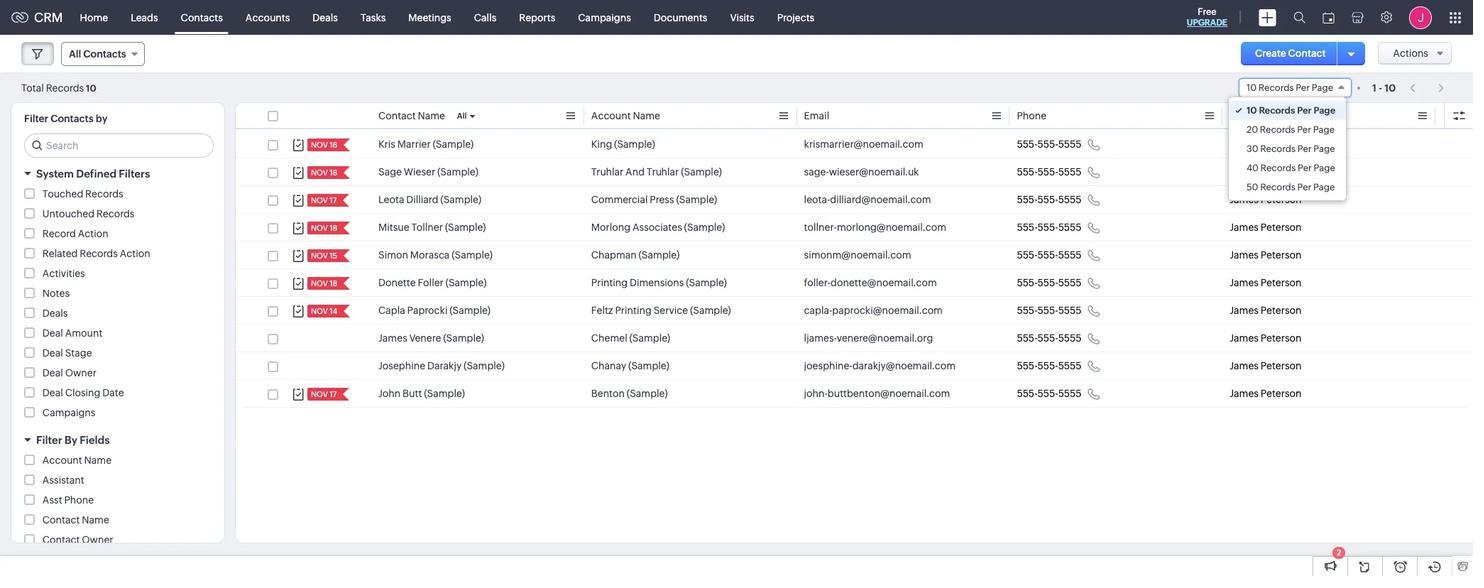Task type: locate. For each thing, give the bounding box(es) containing it.
1 18 from the top
[[330, 168, 338, 177]]

filter contacts by
[[24, 113, 108, 124]]

system
[[36, 168, 74, 180]]

list box containing 10 records per page
[[1230, 97, 1347, 200]]

donette
[[379, 277, 416, 288]]

10 inside field
[[1247, 82, 1257, 93]]

(sample) down feltz printing service (sample) link
[[630, 332, 671, 344]]

1 vertical spatial contact owner
[[43, 534, 113, 546]]

2 10 records per page from the top
[[1247, 105, 1336, 116]]

4 james peterson from the top
[[1230, 222, 1302, 233]]

10 down create
[[1247, 82, 1257, 93]]

page down '10 records per page' field
[[1315, 105, 1336, 116]]

0 vertical spatial 10 records per page
[[1247, 82, 1334, 93]]

page up 30 records per page
[[1314, 124, 1335, 135]]

page inside 'option'
[[1314, 182, 1336, 193]]

4 555-555-5555 from the top
[[1018, 222, 1082, 233]]

contact name down 'asst phone'
[[43, 514, 109, 526]]

0 vertical spatial nov 17 link
[[308, 194, 338, 207]]

1 vertical spatial deals
[[43, 308, 68, 319]]

navigation
[[1404, 77, 1453, 98]]

10
[[1385, 82, 1397, 93], [1247, 82, 1257, 93], [86, 83, 96, 93], [1247, 105, 1258, 116]]

all up kris marrier (sample) "link"
[[457, 112, 467, 120]]

1 horizontal spatial campaigns
[[578, 12, 631, 23]]

morlong associates (sample)
[[592, 222, 726, 233]]

kris marrier (sample)
[[379, 139, 474, 150]]

nov 17 for john butt (sample)
[[311, 390, 337, 399]]

printing dimensions (sample)
[[592, 277, 727, 288]]

all inside field
[[69, 48, 81, 60]]

account up assistant
[[43, 455, 82, 466]]

records up filter contacts by
[[46, 82, 84, 93]]

donette foller (sample) link
[[379, 276, 487, 290]]

0 vertical spatial contacts
[[181, 12, 223, 23]]

0 vertical spatial action
[[78, 228, 108, 239]]

All Contacts field
[[61, 42, 145, 66]]

contact name up marrier
[[379, 110, 445, 121]]

10 records per page up 20 records per page
[[1247, 105, 1336, 116]]

nov 18 link down nov 16 link
[[308, 166, 339, 179]]

2 555-555-5555 from the top
[[1018, 166, 1082, 178]]

leota-
[[805, 194, 831, 205]]

8 555-555-5555 from the top
[[1018, 332, 1082, 344]]

2 peterson from the top
[[1261, 166, 1302, 178]]

3 nov from the top
[[311, 196, 328, 205]]

deals left tasks link
[[313, 12, 338, 23]]

profile image
[[1410, 6, 1433, 29]]

40 records per page
[[1247, 163, 1336, 173]]

2 nov 17 from the top
[[311, 390, 337, 399]]

filter inside dropdown button
[[36, 434, 62, 446]]

benton (sample) link
[[592, 386, 668, 401]]

2 nov 17 link from the top
[[308, 388, 338, 401]]

2 james peterson from the top
[[1230, 166, 1302, 178]]

tasks
[[361, 12, 386, 23]]

1 vertical spatial contacts
[[83, 48, 126, 60]]

nov 18 link for donette
[[308, 277, 339, 290]]

all for all
[[457, 112, 467, 120]]

1 vertical spatial account name
[[43, 455, 112, 466]]

1 10 records per page from the top
[[1247, 82, 1334, 93]]

truhlar
[[592, 166, 624, 178], [647, 166, 679, 178]]

1 5555 from the top
[[1059, 139, 1082, 150]]

campaigns right reports
[[578, 12, 631, 23]]

0 vertical spatial nov 18
[[311, 168, 338, 177]]

deal left stage
[[43, 347, 63, 359]]

amount
[[65, 327, 103, 339]]

1 horizontal spatial contact name
[[379, 110, 445, 121]]

simon
[[379, 249, 408, 261]]

page for the "20 records per page" option
[[1314, 124, 1335, 135]]

josephine darakjy (sample)
[[379, 360, 505, 372]]

8 james peterson from the top
[[1230, 332, 1302, 344]]

10 right -
[[1385, 82, 1397, 93]]

0 vertical spatial filter
[[24, 113, 48, 124]]

per down 40 records per page
[[1298, 182, 1312, 193]]

(sample) up commercial press (sample) link
[[681, 166, 722, 178]]

2 17 from the top
[[330, 390, 337, 399]]

2 5555 from the top
[[1059, 166, 1082, 178]]

nov 17 up nov 15
[[311, 196, 337, 205]]

nov 17 link left john
[[308, 388, 338, 401]]

peterson for wieser@noemail.uk
[[1261, 166, 1302, 178]]

records inside 'option'
[[1261, 182, 1296, 193]]

asst
[[43, 494, 62, 506]]

4 peterson from the top
[[1261, 222, 1302, 233]]

7 peterson from the top
[[1261, 305, 1302, 316]]

555-555-5555 for buttbenton@noemail.com
[[1018, 388, 1082, 399]]

chanay
[[592, 360, 627, 372]]

0 horizontal spatial action
[[78, 228, 108, 239]]

nov 18 link up nov 15 link
[[308, 222, 339, 234]]

6 peterson from the top
[[1261, 277, 1302, 288]]

10 5555 from the top
[[1059, 388, 1082, 399]]

555-555-5555 for wieser@noemail.uk
[[1018, 166, 1082, 178]]

peterson for venere@noemail.org
[[1261, 332, 1302, 344]]

nov for mitsue tollner (sample)
[[311, 224, 328, 232]]

6 555-555-5555 from the top
[[1018, 277, 1082, 288]]

chemel
[[592, 332, 628, 344]]

peterson for paprocki@noemail.com
[[1261, 305, 1302, 316]]

0 vertical spatial printing
[[592, 277, 628, 288]]

contacts down home
[[83, 48, 126, 60]]

per down 30 records per page
[[1298, 163, 1313, 173]]

10 records per page up 10 records per page option
[[1247, 82, 1334, 93]]

5 555-555-5555 from the top
[[1018, 249, 1082, 261]]

account name up the king (sample) link
[[592, 110, 661, 121]]

10 555-555-5555 from the top
[[1018, 388, 1082, 399]]

nov 17
[[311, 196, 337, 205], [311, 390, 337, 399]]

nov for sage wieser (sample)
[[311, 168, 328, 177]]

capla
[[379, 305, 405, 316]]

josephine darakjy (sample) link
[[379, 359, 505, 373]]

1 vertical spatial 10 records per page
[[1247, 105, 1336, 116]]

0 vertical spatial 18
[[330, 168, 338, 177]]

9 5555 from the top
[[1059, 360, 1082, 372]]

page down 30 records per page
[[1314, 163, 1336, 173]]

(sample) down darakjy
[[424, 388, 465, 399]]

3 555-555-5555 from the top
[[1018, 194, 1082, 205]]

tollner-
[[805, 222, 837, 233]]

1 vertical spatial 18
[[330, 224, 338, 232]]

0 vertical spatial owner
[[1270, 110, 1301, 121]]

records down the 40 records per page option
[[1261, 182, 1296, 193]]

18 down 16 at the top
[[330, 168, 338, 177]]

james peterson for wieser@noemail.uk
[[1230, 166, 1302, 178]]

capla paprocki (sample)
[[379, 305, 491, 316]]

2 nov 18 link from the top
[[308, 222, 339, 234]]

4 nov from the top
[[311, 224, 328, 232]]

10 records per page inside 10 records per page option
[[1247, 105, 1336, 116]]

nov 17 link up nov 15 link
[[308, 194, 338, 207]]

0 vertical spatial nov 17
[[311, 196, 337, 205]]

(sample) right the wieser
[[438, 166, 479, 178]]

2 vertical spatial contacts
[[51, 113, 94, 124]]

contacts link
[[169, 0, 234, 34]]

555-555-5555 for donette@noemail.com
[[1018, 277, 1082, 288]]

(sample) right dilliard
[[441, 194, 482, 205]]

assistant
[[43, 475, 84, 486]]

0 vertical spatial all
[[69, 48, 81, 60]]

row group
[[236, 131, 1474, 408]]

contacts inside all contacts field
[[83, 48, 126, 60]]

10 up 20
[[1247, 105, 1258, 116]]

2
[[1338, 548, 1342, 557]]

james peterson for buttbenton@noemail.com
[[1230, 388, 1302, 399]]

john butt (sample)
[[379, 388, 465, 399]]

nov for kris marrier (sample)
[[311, 141, 328, 149]]

(sample) up darakjy
[[443, 332, 484, 344]]

all contacts
[[69, 48, 126, 60]]

nov 18 for sage wieser (sample)
[[311, 168, 338, 177]]

deal for deal closing date
[[43, 387, 63, 399]]

555-555-5555 for morlong@noemail.com
[[1018, 222, 1082, 233]]

james peterson for dilliard@noemail.com
[[1230, 194, 1302, 205]]

1 vertical spatial campaigns
[[43, 407, 95, 418]]

records
[[46, 82, 84, 93], [1259, 82, 1295, 93], [1260, 105, 1296, 116], [1261, 124, 1296, 135], [1261, 143, 1296, 154], [1261, 163, 1297, 173], [1261, 182, 1296, 193], [85, 188, 123, 200], [97, 208, 135, 220], [80, 248, 118, 259]]

butt
[[403, 388, 422, 399]]

1 deal from the top
[[43, 327, 63, 339]]

(sample) right tollner
[[445, 222, 486, 233]]

8 5555 from the top
[[1059, 332, 1082, 344]]

filter down total
[[24, 113, 48, 124]]

nov 18 down nov 16
[[311, 168, 338, 177]]

Search text field
[[25, 134, 213, 157]]

0 horizontal spatial contact owner
[[43, 534, 113, 546]]

1 nov 18 from the top
[[311, 168, 338, 177]]

1 james peterson from the top
[[1230, 139, 1302, 150]]

profile element
[[1402, 0, 1441, 34]]

0 vertical spatial phone
[[1018, 110, 1047, 121]]

action up related records action
[[78, 228, 108, 239]]

records up the "20 records per page" option
[[1260, 105, 1296, 116]]

3 deal from the top
[[43, 367, 63, 379]]

9 peterson from the top
[[1261, 360, 1302, 372]]

5555 for wieser@noemail.uk
[[1059, 166, 1082, 178]]

truhlar up press on the top of page
[[647, 166, 679, 178]]

deal down deal stage
[[43, 367, 63, 379]]

sage-
[[805, 166, 829, 178]]

create contact button
[[1242, 42, 1341, 65]]

18 up 14
[[330, 279, 338, 288]]

nov 17 link for john
[[308, 388, 338, 401]]

visits link
[[719, 0, 766, 34]]

feltz
[[592, 305, 613, 316]]

name down fields
[[84, 455, 112, 466]]

6 5555 from the top
[[1059, 277, 1082, 288]]

50
[[1247, 182, 1259, 193]]

account name down filter by fields in the bottom of the page
[[43, 455, 112, 466]]

3 peterson from the top
[[1261, 194, 1302, 205]]

9 555-555-5555 from the top
[[1018, 360, 1082, 372]]

deal for deal stage
[[43, 347, 63, 359]]

list box
[[1230, 97, 1347, 200]]

nov 18 for mitsue tollner (sample)
[[311, 224, 338, 232]]

555-555-5555 for venere@noemail.org
[[1018, 332, 1082, 344]]

0 horizontal spatial truhlar
[[592, 166, 624, 178]]

0 vertical spatial campaigns
[[578, 12, 631, 23]]

1 vertical spatial nov 18 link
[[308, 222, 339, 234]]

filter left by
[[36, 434, 62, 446]]

10 peterson from the top
[[1261, 388, 1302, 399]]

2 vertical spatial nov 18 link
[[308, 277, 339, 290]]

asst phone
[[43, 494, 94, 506]]

10 james peterson from the top
[[1230, 388, 1302, 399]]

1
[[1373, 82, 1377, 93]]

5555 for darakjy@noemail.com
[[1059, 360, 1082, 372]]

contacts for filter contacts by
[[51, 113, 94, 124]]

meetings link
[[397, 0, 463, 34]]

1 horizontal spatial deals
[[313, 12, 338, 23]]

action down "untouched records"
[[120, 248, 150, 259]]

owner down 'asst phone'
[[82, 534, 113, 546]]

0 vertical spatial 17
[[330, 196, 337, 205]]

0 horizontal spatial all
[[69, 48, 81, 60]]

james venere (sample)
[[379, 332, 484, 344]]

3 nov 18 from the top
[[311, 279, 338, 288]]

5555 for morlong@noemail.com
[[1059, 222, 1082, 233]]

per up 30 records per page
[[1298, 124, 1312, 135]]

deals
[[313, 12, 338, 23], [43, 308, 68, 319]]

activities
[[43, 268, 85, 279]]

1 17 from the top
[[330, 196, 337, 205]]

chapman (sample)
[[592, 249, 680, 261]]

deal down 'deal owner'
[[43, 387, 63, 399]]

tollner-morlong@noemail.com link
[[805, 220, 947, 234]]

touched
[[43, 188, 83, 200]]

10 inside option
[[1247, 105, 1258, 116]]

peterson for buttbenton@noemail.com
[[1261, 388, 1302, 399]]

wieser
[[404, 166, 436, 178]]

17 up 15
[[330, 196, 337, 205]]

per up 10 records per page option
[[1297, 82, 1311, 93]]

nov 17 left john
[[311, 390, 337, 399]]

20
[[1247, 124, 1259, 135]]

records down touched records
[[97, 208, 135, 220]]

truhlar left and
[[592, 166, 624, 178]]

1 vertical spatial phone
[[64, 494, 94, 506]]

contact owner down 'asst phone'
[[43, 534, 113, 546]]

1 vertical spatial nov 18
[[311, 224, 338, 232]]

filter
[[24, 113, 48, 124], [36, 434, 62, 446]]

deals inside deals link
[[313, 12, 338, 23]]

7 555-555-5555 from the top
[[1018, 305, 1082, 316]]

1 nov 17 from the top
[[311, 196, 337, 205]]

2 truhlar from the left
[[647, 166, 679, 178]]

(sample) down chanay (sample) link
[[627, 388, 668, 399]]

1 vertical spatial nov 17
[[311, 390, 337, 399]]

6 nov from the top
[[311, 279, 328, 288]]

krismarrier@noemail.com
[[805, 139, 924, 150]]

2 nov 18 from the top
[[311, 224, 338, 232]]

record
[[43, 228, 76, 239]]

3 nov 18 link from the top
[[308, 277, 339, 290]]

filter for filter by fields
[[36, 434, 62, 446]]

3 james peterson from the top
[[1230, 194, 1302, 205]]

1 nov 18 link from the top
[[308, 166, 339, 179]]

2 vertical spatial nov 18
[[311, 279, 338, 288]]

(sample) right press on the top of page
[[677, 194, 718, 205]]

2 18 from the top
[[330, 224, 338, 232]]

contact owner up 20
[[1230, 110, 1301, 121]]

1 vertical spatial account
[[43, 455, 82, 466]]

page up 10 records per page option
[[1312, 82, 1334, 93]]

7 5555 from the top
[[1059, 305, 1082, 316]]

all for all contacts
[[69, 48, 81, 60]]

per up 40 records per page
[[1298, 143, 1312, 154]]

james peterson for darakjy@noemail.com
[[1230, 360, 1302, 372]]

deal for deal amount
[[43, 327, 63, 339]]

name up the king (sample) link
[[633, 110, 661, 121]]

1 vertical spatial printing
[[615, 305, 652, 316]]

deal up deal stage
[[43, 327, 63, 339]]

0 vertical spatial deals
[[313, 12, 338, 23]]

nov
[[311, 141, 328, 149], [311, 168, 328, 177], [311, 196, 328, 205], [311, 224, 328, 232], [311, 251, 328, 260], [311, 279, 328, 288], [311, 307, 328, 315], [311, 390, 328, 399]]

printing inside feltz printing service (sample) link
[[615, 305, 652, 316]]

18 for sage
[[330, 168, 338, 177]]

action
[[78, 228, 108, 239], [120, 248, 150, 259]]

1 nov 17 link from the top
[[308, 194, 338, 207]]

0 horizontal spatial campaigns
[[43, 407, 95, 418]]

0 vertical spatial account
[[592, 110, 631, 121]]

8 peterson from the top
[[1261, 332, 1302, 344]]

18 up 15
[[330, 224, 338, 232]]

per inside field
[[1297, 82, 1311, 93]]

owner up 20 records per page
[[1270, 110, 1301, 121]]

nov 18 link for mitsue
[[308, 222, 339, 234]]

1 vertical spatial owner
[[65, 367, 97, 379]]

contacts left by
[[51, 113, 94, 124]]

foller-
[[805, 277, 831, 288]]

2 vertical spatial 18
[[330, 279, 338, 288]]

deals down notes
[[43, 308, 68, 319]]

nov 18 link up nov 14 link
[[308, 277, 339, 290]]

2 deal from the top
[[43, 347, 63, 359]]

filters
[[119, 168, 150, 180]]

(sample) right associates
[[684, 222, 726, 233]]

nov 18 up nov 15
[[311, 224, 338, 232]]

page down 40 records per page
[[1314, 182, 1336, 193]]

printing
[[592, 277, 628, 288], [615, 305, 652, 316]]

page for the 40 records per page option
[[1314, 163, 1336, 173]]

2 vertical spatial owner
[[82, 534, 113, 546]]

filter for filter contacts by
[[24, 113, 48, 124]]

1 horizontal spatial phone
[[1018, 110, 1047, 121]]

2 nov from the top
[[311, 168, 328, 177]]

foller-donette@noemail.com link
[[805, 276, 938, 290]]

peterson for donette@noemail.com
[[1261, 277, 1302, 288]]

7 james peterson from the top
[[1230, 305, 1302, 316]]

deal amount
[[43, 327, 103, 339]]

1 vertical spatial all
[[457, 112, 467, 120]]

1 vertical spatial contact name
[[43, 514, 109, 526]]

(sample) up service
[[686, 277, 727, 288]]

1 horizontal spatial account
[[592, 110, 631, 121]]

1 555-555-5555 from the top
[[1018, 139, 1082, 150]]

printing dimensions (sample) link
[[592, 276, 727, 290]]

1 vertical spatial filter
[[36, 434, 62, 446]]

james for buttbenton@noemail.com
[[1230, 388, 1259, 399]]

defined
[[76, 168, 117, 180]]

deal
[[43, 327, 63, 339], [43, 347, 63, 359], [43, 367, 63, 379], [43, 387, 63, 399]]

printing up chemel (sample) link
[[615, 305, 652, 316]]

crm
[[34, 10, 63, 25]]

0 horizontal spatial phone
[[64, 494, 94, 506]]

0 vertical spatial contact owner
[[1230, 110, 1301, 121]]

stage
[[65, 347, 92, 359]]

nov 14 link
[[308, 305, 339, 318]]

3 18 from the top
[[330, 279, 338, 288]]

page inside field
[[1312, 82, 1334, 93]]

ljames-venere@noemail.org link
[[805, 331, 934, 345]]

1 horizontal spatial action
[[120, 248, 150, 259]]

owner up 'closing' on the bottom left of page
[[65, 367, 97, 379]]

nov 18 up nov 14
[[311, 279, 338, 288]]

printing down chapman on the top
[[592, 277, 628, 288]]

dilliard@noemail.com
[[831, 194, 932, 205]]

1 horizontal spatial truhlar
[[647, 166, 679, 178]]

5555 for paprocki@noemail.com
[[1059, 305, 1082, 316]]

page up 40 records per page
[[1314, 143, 1336, 154]]

darakjy@noemail.com
[[853, 360, 956, 372]]

3 5555 from the top
[[1059, 194, 1082, 205]]

nov 18
[[311, 168, 338, 177], [311, 224, 338, 232], [311, 279, 338, 288]]

james peterson for morlong@noemail.com
[[1230, 222, 1302, 233]]

per up 20 records per page
[[1298, 105, 1312, 116]]

9 james peterson from the top
[[1230, 360, 1302, 372]]

6 james peterson from the top
[[1230, 277, 1302, 288]]

4 deal from the top
[[43, 387, 63, 399]]

50 records per page option
[[1230, 178, 1347, 197]]

nov 17 for leota dilliard (sample)
[[311, 196, 337, 205]]

contacts right the leads 'link'
[[181, 12, 223, 23]]

donette@noemail.com
[[831, 277, 938, 288]]

per inside 'option'
[[1298, 182, 1312, 193]]

7 nov from the top
[[311, 307, 328, 315]]

untouched
[[43, 208, 94, 220]]

leads
[[131, 12, 158, 23]]

10 records per page option
[[1230, 101, 1347, 120]]

deal for deal owner
[[43, 367, 63, 379]]

1 vertical spatial nov 17 link
[[308, 388, 338, 401]]

all up total records 10
[[69, 48, 81, 60]]

(sample) right darakjy
[[464, 360, 505, 372]]

10 up by
[[86, 83, 96, 93]]

peterson for darakjy@noemail.com
[[1261, 360, 1302, 372]]

8 nov from the top
[[311, 390, 328, 399]]

leota
[[379, 194, 404, 205]]

1 horizontal spatial all
[[457, 112, 467, 120]]

4 5555 from the top
[[1059, 222, 1082, 233]]

related
[[43, 248, 78, 259]]

1 vertical spatial 17
[[330, 390, 337, 399]]

0 vertical spatial nov 18 link
[[308, 166, 339, 179]]

1 horizontal spatial account name
[[592, 110, 661, 121]]

555-555-5555 for paprocki@noemail.com
[[1018, 305, 1082, 316]]

account up 'king'
[[592, 110, 631, 121]]

17 left john
[[330, 390, 337, 399]]

1 nov from the top
[[311, 141, 328, 149]]

campaigns down 'closing' on the bottom left of page
[[43, 407, 95, 418]]

5 nov from the top
[[311, 251, 328, 260]]

records up 10 records per page option
[[1259, 82, 1295, 93]]

james
[[1230, 139, 1259, 150], [1230, 166, 1259, 178], [1230, 194, 1259, 205], [1230, 222, 1259, 233], [1230, 249, 1259, 261], [1230, 277, 1259, 288], [1230, 305, 1259, 316], [379, 332, 408, 344], [1230, 332, 1259, 344], [1230, 360, 1259, 372], [1230, 388, 1259, 399]]

10 Records Per Page field
[[1240, 78, 1352, 97]]

search image
[[1294, 11, 1306, 23]]

10 records per page inside '10 records per page' field
[[1247, 82, 1334, 93]]



Task type: vqa. For each thing, say whether or not it's contained in the screenshot.


Task type: describe. For each thing, give the bounding box(es) containing it.
nov for john butt (sample)
[[311, 390, 328, 399]]

wieser@noemail.uk
[[829, 166, 919, 178]]

create
[[1256, 48, 1287, 59]]

(sample) right service
[[690, 305, 732, 316]]

5555 for buttbenton@noemail.com
[[1059, 388, 1082, 399]]

per for the 40 records per page option
[[1298, 163, 1313, 173]]

feltz printing service (sample)
[[592, 305, 732, 316]]

commercial press (sample) link
[[592, 193, 718, 207]]

james for venere@noemail.org
[[1230, 332, 1259, 344]]

nov 18 for donette foller (sample)
[[311, 279, 338, 288]]

peterson for dilliard@noemail.com
[[1261, 194, 1302, 205]]

-
[[1380, 82, 1383, 93]]

calls
[[474, 12, 497, 23]]

(sample) up and
[[615, 139, 656, 150]]

nov for capla paprocki (sample)
[[311, 307, 328, 315]]

5 peterson from the top
[[1261, 249, 1302, 261]]

james peterson for venere@noemail.org
[[1230, 332, 1302, 344]]

deals link
[[301, 0, 349, 34]]

create menu element
[[1251, 0, 1286, 34]]

name down 'asst phone'
[[82, 514, 109, 526]]

capla-paprocki@noemail.com link
[[805, 303, 943, 318]]

john-buttbenton@noemail.com link
[[805, 386, 951, 401]]

james peterson for donette@noemail.com
[[1230, 277, 1302, 288]]

press
[[650, 194, 675, 205]]

joesphine-darakjy@noemail.com
[[805, 360, 956, 372]]

venere
[[410, 332, 441, 344]]

paprocki@noemail.com
[[833, 305, 943, 316]]

home link
[[69, 0, 119, 34]]

(sample) right the paprocki in the left of the page
[[450, 305, 491, 316]]

contacts for all contacts
[[83, 48, 126, 60]]

king (sample)
[[592, 139, 656, 150]]

records down record action
[[80, 248, 118, 259]]

20 records per page
[[1247, 124, 1335, 135]]

fields
[[80, 434, 110, 446]]

calls link
[[463, 0, 508, 34]]

morlong associates (sample) link
[[592, 220, 726, 234]]

5 5555 from the top
[[1059, 249, 1082, 261]]

row group containing kris marrier (sample)
[[236, 131, 1474, 408]]

18 for donette
[[330, 279, 338, 288]]

5555 for dilliard@noemail.com
[[1059, 194, 1082, 205]]

james for morlong@noemail.com
[[1230, 222, 1259, 233]]

darakjy
[[428, 360, 462, 372]]

records up the 40 records per page option
[[1261, 143, 1296, 154]]

17 for leota
[[330, 196, 337, 205]]

james for darakjy@noemail.com
[[1230, 360, 1259, 372]]

system defined filters button
[[11, 161, 224, 186]]

james for paprocki@noemail.com
[[1230, 305, 1259, 316]]

15
[[330, 251, 338, 260]]

date
[[102, 387, 124, 399]]

crm link
[[11, 10, 63, 25]]

create menu image
[[1259, 9, 1277, 26]]

nov for donette foller (sample)
[[311, 279, 328, 288]]

capla-
[[805, 305, 833, 316]]

contact inside button
[[1289, 48, 1327, 59]]

40 records per page option
[[1230, 158, 1347, 178]]

chapman (sample) link
[[592, 248, 680, 262]]

page for 50 records per page 'option'
[[1314, 182, 1336, 193]]

page for 10 records per page option
[[1315, 105, 1336, 116]]

sage-wieser@noemail.uk
[[805, 166, 919, 178]]

nov 15 link
[[308, 249, 339, 262]]

records inside field
[[1259, 82, 1295, 93]]

1 - 10
[[1373, 82, 1397, 93]]

(sample) down chemel (sample) at bottom
[[629, 360, 670, 372]]

free
[[1199, 6, 1217, 17]]

(sample) up sage wieser (sample)
[[433, 139, 474, 150]]

joesphine-
[[805, 360, 853, 372]]

filter by fields button
[[11, 428, 224, 452]]

paprocki
[[407, 305, 448, 316]]

morasca
[[410, 249, 450, 261]]

17 for john
[[330, 390, 337, 399]]

tasks link
[[349, 0, 397, 34]]

name up kris marrier (sample) "link"
[[418, 110, 445, 121]]

ljames-
[[805, 332, 837, 344]]

0 vertical spatial contact name
[[379, 110, 445, 121]]

calendar image
[[1323, 12, 1335, 23]]

buttbenton@noemail.com
[[828, 388, 951, 399]]

actions
[[1394, 48, 1429, 59]]

1 vertical spatial action
[[120, 248, 150, 259]]

0 horizontal spatial account
[[43, 455, 82, 466]]

records down 10 records per page option
[[1261, 124, 1296, 135]]

records down defined
[[85, 188, 123, 200]]

touched records
[[43, 188, 123, 200]]

simonm@noemail.com
[[805, 249, 912, 261]]

nov 17 link for leota
[[308, 194, 338, 207]]

projects link
[[766, 0, 826, 34]]

email
[[805, 110, 830, 121]]

records down 30 records per page option
[[1261, 163, 1297, 173]]

sage
[[379, 166, 402, 178]]

0 horizontal spatial contact name
[[43, 514, 109, 526]]

20 records per page option
[[1230, 120, 1347, 139]]

chemel (sample) link
[[592, 331, 671, 345]]

deal owner
[[43, 367, 97, 379]]

james for dilliard@noemail.com
[[1230, 194, 1259, 205]]

40
[[1247, 163, 1259, 173]]

commercial press (sample)
[[592, 194, 718, 205]]

visits
[[731, 12, 755, 23]]

king
[[592, 139, 613, 150]]

50 records per page
[[1247, 182, 1336, 193]]

per for 10 records per page option
[[1298, 105, 1312, 116]]

1 peterson from the top
[[1261, 139, 1302, 150]]

555-555-5555 for dilliard@noemail.com
[[1018, 194, 1082, 205]]

benton
[[592, 388, 625, 399]]

feltz printing service (sample) link
[[592, 303, 732, 318]]

(sample) up the printing dimensions (sample)
[[639, 249, 680, 261]]

james for donette@noemail.com
[[1230, 277, 1259, 288]]

(sample) right foller
[[446, 277, 487, 288]]

john-buttbenton@noemail.com
[[805, 388, 951, 399]]

james venere (sample) link
[[379, 331, 484, 345]]

joesphine-darakjy@noemail.com link
[[805, 359, 956, 373]]

30 records per page option
[[1230, 139, 1347, 158]]

10 inside total records 10
[[86, 83, 96, 93]]

search element
[[1286, 0, 1315, 35]]

truhlar and truhlar (sample) link
[[592, 165, 722, 179]]

0 vertical spatial account name
[[592, 110, 661, 121]]

nov for simon morasca (sample)
[[311, 251, 328, 260]]

marrier
[[398, 139, 431, 150]]

555-555-5555 for darakjy@noemail.com
[[1018, 360, 1082, 372]]

1 truhlar from the left
[[592, 166, 624, 178]]

5 james peterson from the top
[[1230, 249, 1302, 261]]

per for the "20 records per page" option
[[1298, 124, 1312, 135]]

krismarrier@noemail.com link
[[805, 137, 924, 151]]

kris marrier (sample) link
[[379, 137, 474, 151]]

5555 for donette@noemail.com
[[1059, 277, 1082, 288]]

truhlar and truhlar (sample)
[[592, 166, 722, 178]]

per for 50 records per page 'option'
[[1298, 182, 1312, 193]]

nov 18 link for sage
[[308, 166, 339, 179]]

0 horizontal spatial account name
[[43, 455, 112, 466]]

james peterson for paprocki@noemail.com
[[1230, 305, 1302, 316]]

leads link
[[119, 0, 169, 34]]

5555 for venere@noemail.org
[[1059, 332, 1082, 344]]

foller
[[418, 277, 444, 288]]

per for 30 records per page option
[[1298, 143, 1312, 154]]

peterson for morlong@noemail.com
[[1261, 222, 1302, 233]]

leota dilliard (sample) link
[[379, 193, 482, 207]]

documents link
[[643, 0, 719, 34]]

page for 30 records per page option
[[1314, 143, 1336, 154]]

service
[[654, 305, 688, 316]]

(sample) right morasca
[[452, 249, 493, 261]]

james for wieser@noemail.uk
[[1230, 166, 1259, 178]]

nov 15
[[311, 251, 338, 260]]

ljames-venere@noemail.org
[[805, 332, 934, 344]]

free upgrade
[[1188, 6, 1228, 28]]

18 for mitsue
[[330, 224, 338, 232]]

total
[[21, 82, 44, 93]]

commercial
[[592, 194, 648, 205]]

dilliard
[[406, 194, 439, 205]]

john
[[379, 388, 401, 399]]

josephine
[[379, 360, 426, 372]]

0 horizontal spatial deals
[[43, 308, 68, 319]]

morlong
[[592, 222, 631, 233]]

venere@noemail.org
[[837, 332, 934, 344]]

printing inside printing dimensions (sample) link
[[592, 277, 628, 288]]

nov for leota dilliard (sample)
[[311, 196, 328, 205]]

associates
[[633, 222, 682, 233]]

1 horizontal spatial contact owner
[[1230, 110, 1301, 121]]

contacts inside contacts link
[[181, 12, 223, 23]]

james inside james venere (sample) link
[[379, 332, 408, 344]]



